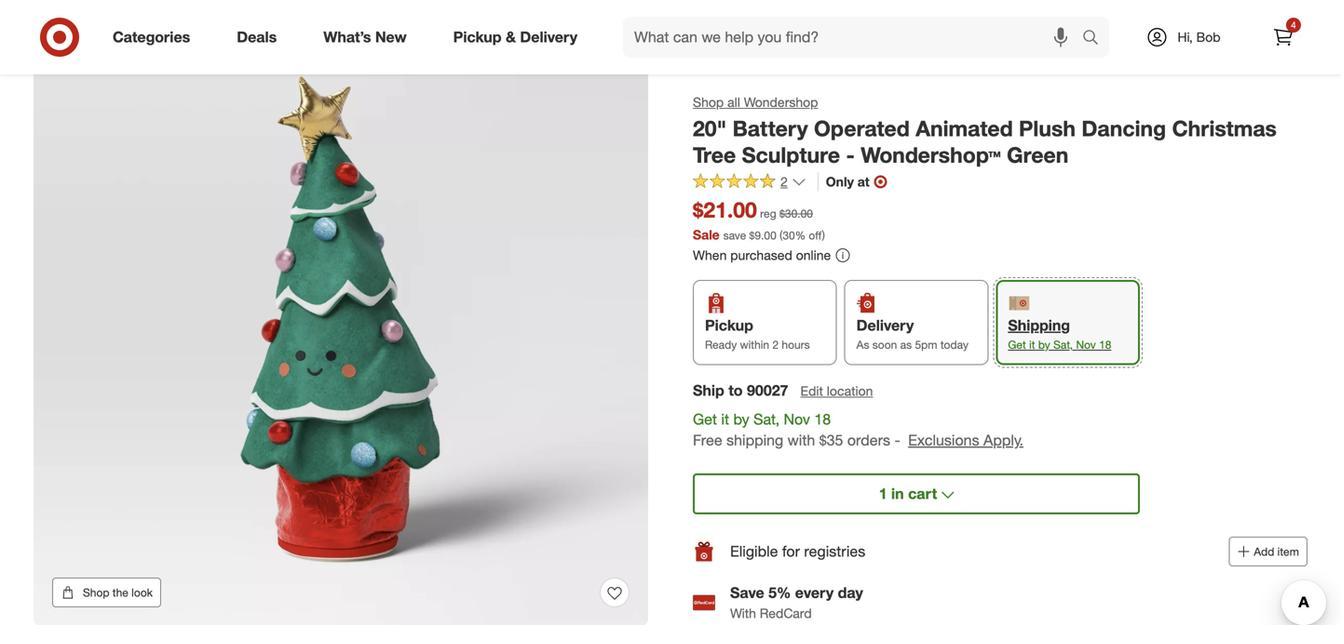 Task type: vqa. For each thing, say whether or not it's contained in the screenshot.
Add to cart button corresponding to Squishmallows 11" Nichelle the Orange Dinosaur with Fuzzy Head Plush Toy image
no



Task type: locate. For each thing, give the bounding box(es) containing it.
2 left hours
[[773, 338, 779, 352]]

dancing
[[1082, 115, 1166, 142]]

get
[[1008, 338, 1026, 352], [693, 411, 717, 429]]

search button
[[1074, 17, 1119, 61]]

1 vertical spatial -
[[895, 432, 900, 450]]

1 horizontal spatial pickup
[[705, 317, 753, 335]]

2
[[781, 174, 788, 190], [773, 338, 779, 352]]

exclusions
[[908, 432, 979, 450]]

4
[[1291, 19, 1296, 31]]

18 inside "get it by sat, nov 18 free shipping with $35 orders - exclusions apply."
[[814, 411, 831, 429]]

sat,
[[1054, 338, 1073, 352], [754, 411, 780, 429]]

pickup up the ready at the right bottom of page
[[705, 317, 753, 335]]

shop
[[693, 94, 724, 110], [83, 586, 109, 600]]

by up shipping
[[733, 411, 749, 429]]

0 vertical spatial it
[[1029, 338, 1035, 352]]

what's new link
[[308, 17, 430, 58]]

free
[[693, 432, 723, 450]]

shop left the
[[83, 586, 109, 600]]

0 vertical spatial sat,
[[1054, 338, 1073, 352]]

0 horizontal spatial -
[[846, 142, 855, 168]]

operated
[[814, 115, 910, 142]]

delivery
[[520, 28, 578, 46], [857, 317, 914, 335]]

sat, down "shipping"
[[1054, 338, 1073, 352]]

- inside the shop all wondershop 20" battery operated animated plush dancing christmas tree sculpture - wondershop™ green
[[846, 142, 855, 168]]

pickup for &
[[453, 28, 502, 46]]

deals
[[237, 28, 277, 46]]

shop inside the shop all wondershop 20" battery operated animated plush dancing christmas tree sculpture - wondershop™ green
[[693, 94, 724, 110]]

every
[[795, 585, 834, 603]]

shop for shop the look
[[83, 586, 109, 600]]

battery
[[733, 115, 808, 142]]

0 vertical spatial 18
[[1099, 338, 1112, 352]]

- inside "get it by sat, nov 18 free shipping with $35 orders - exclusions apply."
[[895, 432, 900, 450]]

add item button
[[1229, 537, 1308, 567]]

reg
[[760, 207, 776, 221]]

only
[[826, 174, 854, 190]]

0 horizontal spatial pickup
[[453, 28, 502, 46]]

1 horizontal spatial nov
[[1076, 338, 1096, 352]]

1 horizontal spatial sat,
[[1054, 338, 1073, 352]]

wondershop
[[744, 94, 818, 110]]

0 vertical spatial delivery
[[520, 28, 578, 46]]

delivery as soon as 5pm today
[[857, 317, 969, 352]]

What can we help you find? suggestions appear below search field
[[623, 17, 1087, 58]]

only at
[[826, 174, 870, 190]]

18 inside shipping get it by sat, nov 18
[[1099, 338, 1112, 352]]

as
[[857, 338, 869, 352]]

it inside shipping get it by sat, nov 18
[[1029, 338, 1035, 352]]

$35
[[819, 432, 843, 450]]

it
[[1029, 338, 1035, 352], [721, 411, 729, 429]]

0 horizontal spatial delivery
[[520, 28, 578, 46]]

shop inside 'link'
[[83, 586, 109, 600]]

purchased
[[730, 247, 793, 263]]

1 horizontal spatial -
[[895, 432, 900, 450]]

1 vertical spatial delivery
[[857, 317, 914, 335]]

1 vertical spatial shop
[[83, 586, 109, 600]]

it up free
[[721, 411, 729, 429]]

1 horizontal spatial it
[[1029, 338, 1035, 352]]

0 vertical spatial nov
[[1076, 338, 1096, 352]]

orders
[[847, 432, 890, 450]]

save
[[730, 585, 764, 603]]

90027
[[747, 382, 788, 400]]

look
[[131, 586, 153, 600]]

0 vertical spatial -
[[846, 142, 855, 168]]

get down "shipping"
[[1008, 338, 1026, 352]]

0 horizontal spatial shop
[[83, 586, 109, 600]]

- up only at
[[846, 142, 855, 168]]

0 vertical spatial shop
[[693, 94, 724, 110]]

the
[[113, 586, 128, 600]]

0 horizontal spatial get
[[693, 411, 717, 429]]

sat, inside shipping get it by sat, nov 18
[[1054, 338, 1073, 352]]

sat, up shipping
[[754, 411, 780, 429]]

-
[[846, 142, 855, 168], [895, 432, 900, 450]]

get inside "get it by sat, nov 18 free shipping with $35 orders - exclusions apply."
[[693, 411, 717, 429]]

2 down sculpture
[[781, 174, 788, 190]]

pickup & delivery link
[[437, 17, 601, 58]]

0 horizontal spatial it
[[721, 411, 729, 429]]

online
[[796, 247, 831, 263]]

&
[[506, 28, 516, 46]]

1 vertical spatial pickup
[[705, 317, 753, 335]]

1 vertical spatial 2
[[773, 338, 779, 352]]

tree
[[693, 142, 736, 168]]

0 horizontal spatial sat,
[[754, 411, 780, 429]]

get up free
[[693, 411, 717, 429]]

1 vertical spatial get
[[693, 411, 717, 429]]

animated
[[916, 115, 1013, 142]]

hi,
[[1178, 29, 1193, 45]]

0 vertical spatial 2
[[781, 174, 788, 190]]

by inside "get it by sat, nov 18 free shipping with $35 orders - exclusions apply."
[[733, 411, 749, 429]]

ship
[[693, 382, 724, 400]]

1 vertical spatial 18
[[814, 411, 831, 429]]

ready
[[705, 338, 737, 352]]

delivery up soon
[[857, 317, 914, 335]]

$
[[749, 229, 755, 242]]

search
[[1074, 30, 1119, 48]]

pickup inside pickup ready within 2 hours
[[705, 317, 753, 335]]

pickup ready within 2 hours
[[705, 317, 810, 352]]

location
[[827, 383, 873, 399]]

pickup left &
[[453, 28, 502, 46]]

1 vertical spatial by
[[733, 411, 749, 429]]

shop left all
[[693, 94, 724, 110]]

shipping
[[1008, 317, 1070, 335]]

1 vertical spatial nov
[[784, 411, 810, 429]]

- right the orders
[[895, 432, 900, 450]]

nov
[[1076, 338, 1096, 352], [784, 411, 810, 429]]

1 horizontal spatial 18
[[1099, 338, 1112, 352]]

it down "shipping"
[[1029, 338, 1035, 352]]

1 horizontal spatial by
[[1038, 338, 1050, 352]]

categories
[[113, 28, 190, 46]]

0 vertical spatial get
[[1008, 338, 1026, 352]]

1 horizontal spatial delivery
[[857, 317, 914, 335]]

%
[[795, 229, 806, 242]]

off
[[809, 229, 822, 242]]

item
[[1278, 545, 1299, 559]]

delivery right &
[[520, 28, 578, 46]]

0 horizontal spatial 2
[[773, 338, 779, 352]]

0 vertical spatial pickup
[[453, 28, 502, 46]]

all
[[728, 94, 740, 110]]

1 horizontal spatial get
[[1008, 338, 1026, 352]]

by down "shipping"
[[1038, 338, 1050, 352]]

for
[[782, 543, 800, 561]]

eligible
[[730, 543, 778, 561]]

0 horizontal spatial 18
[[814, 411, 831, 429]]

1 vertical spatial it
[[721, 411, 729, 429]]

1 vertical spatial sat,
[[754, 411, 780, 429]]

0 horizontal spatial nov
[[784, 411, 810, 429]]

plush
[[1019, 115, 1076, 142]]

new
[[375, 28, 407, 46]]

1 horizontal spatial shop
[[693, 94, 724, 110]]

0 vertical spatial by
[[1038, 338, 1050, 352]]

0 horizontal spatial by
[[733, 411, 749, 429]]



Task type: describe. For each thing, give the bounding box(es) containing it.
1 in cart
[[879, 485, 937, 503]]

5%
[[769, 585, 791, 603]]

nov inside shipping get it by sat, nov 18
[[1076, 338, 1096, 352]]

hours
[[782, 338, 810, 352]]

sculpture
[[742, 142, 840, 168]]

in
[[891, 485, 904, 503]]

to
[[729, 382, 743, 400]]

bob
[[1197, 29, 1221, 45]]

delivery inside delivery as soon as 5pm today
[[857, 317, 914, 335]]

1 horizontal spatial 2
[[781, 174, 788, 190]]

1
[[879, 485, 887, 503]]

save
[[723, 229, 746, 242]]

when purchased online
[[693, 247, 831, 263]]

pickup for ready
[[705, 317, 753, 335]]

sale
[[693, 227, 720, 243]]

deals link
[[221, 17, 300, 58]]

shop for shop all wondershop 20" battery operated animated plush dancing christmas tree sculpture - wondershop™ green
[[693, 94, 724, 110]]

wondershop™
[[861, 142, 1001, 168]]

what's
[[323, 28, 371, 46]]

add item
[[1254, 545, 1299, 559]]

shop all wondershop 20" battery operated animated plush dancing christmas tree sculpture - wondershop™ green
[[693, 94, 1277, 168]]

add
[[1254, 545, 1275, 559]]

$30.00
[[780, 207, 813, 221]]

with
[[730, 606, 756, 622]]

today
[[941, 338, 969, 352]]

redcard
[[760, 606, 812, 622]]

registries
[[804, 543, 866, 561]]

at
[[858, 174, 870, 190]]

nov inside "get it by sat, nov 18 free shipping with $35 orders - exclusions apply."
[[784, 411, 810, 429]]

20&#34; battery operated animated plush dancing christmas tree sculpture - wondershop&#8482; green, 1 of 5 image
[[34, 12, 648, 626]]

1 in cart for 20" battery operated animated plush dancing christmas tree sculpture - wondershop™ green element
[[879, 485, 937, 503]]

)
[[822, 229, 825, 242]]

get inside shipping get it by sat, nov 18
[[1008, 338, 1026, 352]]

shop the look
[[83, 586, 153, 600]]

get it by sat, nov 18 free shipping with $35 orders - exclusions apply.
[[693, 411, 1024, 450]]

eligible for registries
[[730, 543, 866, 561]]

edit location
[[801, 383, 873, 399]]

it inside "get it by sat, nov 18 free shipping with $35 orders - exclusions apply."
[[721, 411, 729, 429]]

day
[[838, 585, 863, 603]]

pickup & delivery
[[453, 28, 578, 46]]

shipping
[[727, 432, 784, 450]]

soon
[[873, 338, 897, 352]]

shipping get it by sat, nov 18
[[1008, 317, 1112, 352]]

green
[[1007, 142, 1069, 168]]

save 5% every day with redcard
[[730, 585, 863, 622]]

by inside shipping get it by sat, nov 18
[[1038, 338, 1050, 352]]

christmas
[[1172, 115, 1277, 142]]

within
[[740, 338, 769, 352]]

2 link
[[693, 173, 806, 194]]

cart
[[908, 485, 937, 503]]

30
[[783, 229, 795, 242]]

when
[[693, 247, 727, 263]]

9.00
[[755, 229, 777, 242]]

hi, bob
[[1178, 29, 1221, 45]]

categories link
[[97, 17, 214, 58]]

sat, inside "get it by sat, nov 18 free shipping with $35 orders - exclusions apply."
[[754, 411, 780, 429]]

what's new
[[323, 28, 407, 46]]

apply.
[[984, 432, 1024, 450]]

2 inside pickup ready within 2 hours
[[773, 338, 779, 352]]

edit location button
[[800, 381, 874, 402]]

shop the look link
[[52, 578, 161, 608]]

with
[[788, 432, 815, 450]]

20"
[[693, 115, 727, 142]]

$21.00 reg $30.00 sale save $ 9.00 ( 30 % off )
[[693, 197, 825, 243]]

as
[[900, 338, 912, 352]]

4 link
[[1263, 17, 1304, 58]]

5pm
[[915, 338, 937, 352]]

exclusions apply. link
[[908, 432, 1024, 450]]

edit
[[801, 383, 823, 399]]

(
[[780, 229, 783, 242]]

$21.00
[[693, 197, 757, 223]]

ship to 90027
[[693, 382, 788, 400]]



